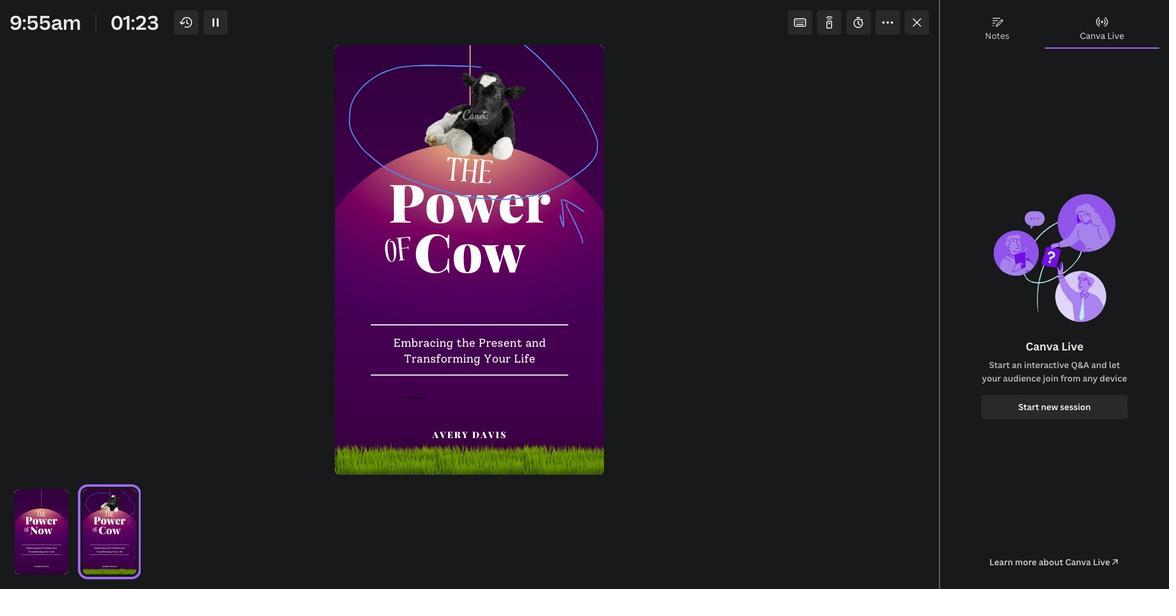 Task type: locate. For each thing, give the bounding box(es) containing it.
1 horizontal spatial dm serif display
[[403, 396, 425, 400]]

home
[[49, 11, 74, 23]]

canva
[[972, 11, 998, 23], [1080, 30, 1106, 41], [1026, 339, 1059, 354], [1066, 557, 1091, 568]]

start new session button
[[982, 395, 1128, 420]]

0 horizontal spatial power cow
[[93, 514, 125, 538]]

0 horizontal spatial power
[[25, 514, 57, 528]]

your
[[982, 373, 1001, 384]]

1 vertical spatial power cow
[[93, 514, 125, 538]]

flip button
[[323, 40, 348, 59]]

live
[[1108, 30, 1125, 41], [1062, 339, 1084, 354], [1093, 557, 1110, 568]]

dm
[[403, 396, 407, 400], [96, 559, 97, 560]]

power
[[389, 165, 551, 236], [25, 514, 57, 528], [93, 514, 125, 528]]

cow
[[414, 215, 525, 287], [98, 524, 120, 538]]

1 horizontal spatial avery
[[102, 566, 109, 568]]

1 horizontal spatial cow
[[414, 215, 525, 287]]

davis
[[472, 429, 507, 441], [42, 566, 49, 568], [110, 566, 117, 568]]

start left new
[[1019, 401, 1039, 413]]

1 horizontal spatial of the
[[92, 510, 114, 537]]

0 horizontal spatial dm
[[96, 559, 97, 560]]

1 vertical spatial start
[[1019, 401, 1039, 413]]

1 horizontal spatial dm
[[403, 396, 407, 400]]

learn more about canva live
[[990, 557, 1110, 568]]

embracing
[[393, 336, 453, 350], [26, 547, 38, 550], [94, 547, 106, 550]]

start up your
[[989, 359, 1010, 371]]

embracing the present and transforming your life
[[393, 336, 546, 366], [26, 547, 56, 553], [94, 547, 125, 553]]

life
[[514, 352, 535, 366], [50, 551, 54, 553], [118, 551, 122, 553]]

start
[[989, 359, 1010, 371], [1019, 401, 1039, 413]]

interactive
[[1024, 359, 1069, 371]]

0 horizontal spatial serif
[[97, 559, 98, 560]]

present
[[479, 336, 522, 350], [43, 547, 52, 550], [111, 547, 120, 550]]

1 horizontal spatial start
[[1019, 401, 1039, 413]]

of
[[383, 226, 415, 282], [24, 526, 30, 537], [92, 526, 99, 537]]

magic
[[147, 11, 171, 23]]

0 horizontal spatial cow
[[98, 524, 120, 538]]

canva live
[[1080, 30, 1125, 41]]

canva live start an interactive q&a and let your audience join from any device
[[982, 339, 1128, 384]]

1 vertical spatial dm
[[96, 559, 97, 560]]

switch
[[173, 11, 201, 23]]

1 horizontal spatial embracing
[[94, 547, 106, 550]]

0 horizontal spatial present
[[43, 547, 52, 550]]

0 horizontal spatial transforming
[[28, 551, 44, 553]]

live inside 'canva live start an interactive q&a and let your audience join from any device'
[[1062, 339, 1084, 354]]

0 horizontal spatial start
[[989, 359, 1010, 371]]

2 vertical spatial live
[[1093, 557, 1110, 568]]

1 horizontal spatial davis
[[110, 566, 117, 568]]

transforming
[[404, 352, 481, 366], [28, 551, 44, 553], [96, 551, 112, 553]]

more
[[1015, 557, 1037, 568]]

live inside button
[[1108, 30, 1125, 41]]

avery
[[432, 429, 469, 441], [34, 566, 41, 568], [102, 566, 109, 568]]

your
[[484, 352, 511, 366], [44, 551, 50, 553], [112, 551, 118, 553]]

1 vertical spatial display
[[98, 559, 100, 560]]

magic switch button
[[127, 5, 211, 29]]

0 vertical spatial dm
[[403, 396, 407, 400]]

start inside 'canva live start an interactive q&a and let your audience join from any device'
[[989, 359, 1010, 371]]

side panel tab list
[[5, 390, 39, 391]]

get
[[955, 11, 970, 23]]

1 vertical spatial live
[[1062, 339, 1084, 354]]

the
[[444, 146, 495, 204], [457, 336, 475, 350], [36, 510, 46, 521], [104, 510, 114, 521], [39, 547, 42, 550], [107, 547, 111, 550]]

of the
[[24, 510, 46, 537], [92, 510, 114, 537]]

power now
[[25, 514, 57, 538]]

and
[[526, 336, 546, 350], [1092, 359, 1107, 371], [52, 547, 56, 550], [120, 547, 125, 550]]

get canva pro button
[[935, 5, 1024, 29]]

live for canva live
[[1108, 30, 1125, 41]]

1 horizontal spatial of
[[92, 526, 99, 537]]

0 vertical spatial live
[[1108, 30, 1125, 41]]

0 vertical spatial cow
[[414, 215, 525, 287]]

0 horizontal spatial avery davis
[[34, 566, 49, 568]]

0 horizontal spatial of the
[[24, 510, 46, 537]]

2 horizontal spatial life
[[514, 352, 535, 366]]

power cow
[[389, 165, 551, 287], [93, 514, 125, 538]]

1 vertical spatial serif
[[97, 559, 98, 560]]

0 vertical spatial serif
[[408, 396, 414, 400]]

1 horizontal spatial life
[[118, 551, 122, 553]]

and inside 'canva live start an interactive q&a and let your audience join from any device'
[[1092, 359, 1107, 371]]

01:23
[[111, 9, 159, 35]]

1 horizontal spatial present
[[111, 547, 120, 550]]

get canva pro
[[955, 11, 1014, 23]]

new
[[1041, 401, 1058, 413]]

audience
[[1003, 373, 1041, 384]]

learn more about canva live link
[[989, 551, 1121, 575]]

device
[[1100, 373, 1128, 384]]

0 vertical spatial power cow
[[389, 165, 551, 287]]

dm serif display
[[403, 396, 425, 400], [96, 559, 100, 560]]

0 vertical spatial start
[[989, 359, 1010, 371]]

1 horizontal spatial your
[[112, 551, 118, 553]]

0 horizontal spatial of
[[24, 526, 30, 537]]

0 horizontal spatial display
[[98, 559, 100, 560]]

1 horizontal spatial transforming
[[96, 551, 112, 553]]

1 horizontal spatial display
[[415, 396, 425, 400]]

0 vertical spatial dm serif display
[[403, 396, 425, 400]]

avery davis
[[432, 429, 507, 441], [34, 566, 49, 568], [102, 566, 117, 568]]

0 horizontal spatial avery
[[34, 566, 41, 568]]

serif
[[408, 396, 414, 400], [97, 559, 98, 560]]

display
[[415, 396, 425, 400], [98, 559, 100, 560]]

start new session
[[1019, 401, 1091, 413]]

1 vertical spatial dm serif display
[[96, 559, 100, 560]]

0 horizontal spatial embracing the present and transforming your life
[[26, 547, 56, 553]]

1 of the from the left
[[24, 510, 46, 537]]

2 horizontal spatial embracing the present and transforming your life
[[393, 336, 546, 366]]



Task type: vqa. For each thing, say whether or not it's contained in the screenshot.
Magic Switch button
yes



Task type: describe. For each thing, give the bounding box(es) containing it.
0 horizontal spatial life
[[50, 551, 54, 553]]

1 vertical spatial cow
[[98, 524, 120, 538]]

magic switch
[[147, 11, 201, 23]]

5.0s
[[498, 43, 515, 55]]

0 vertical spatial display
[[415, 396, 425, 400]]

0 horizontal spatial davis
[[42, 566, 49, 568]]

notes
[[985, 30, 1010, 41]]

1 horizontal spatial power cow
[[389, 165, 551, 287]]

about
[[1039, 557, 1064, 568]]

2 horizontal spatial transforming
[[404, 352, 481, 366]]

1 horizontal spatial serif
[[408, 396, 414, 400]]

1 horizontal spatial power
[[93, 514, 125, 528]]

pro
[[1000, 11, 1014, 23]]

2 horizontal spatial davis
[[472, 429, 507, 441]]

from
[[1061, 373, 1081, 384]]

notes button
[[950, 10, 1045, 48]]

an
[[1012, 359, 1022, 371]]

live for canva live start an interactive q&a and let your audience join from any device
[[1062, 339, 1084, 354]]

canva live button
[[1045, 10, 1160, 48]]

Design title text field
[[724, 5, 930, 29]]

2 horizontal spatial present
[[479, 336, 522, 350]]

canva inside "main" "menu bar"
[[972, 11, 998, 23]]

1 horizontal spatial embracing the present and transforming your life
[[94, 547, 125, 553]]

1 horizontal spatial avery davis
[[102, 566, 117, 568]]

let
[[1109, 359, 1121, 371]]

join
[[1043, 373, 1059, 384]]

any
[[1083, 373, 1098, 384]]

2 horizontal spatial embracing
[[393, 336, 453, 350]]

5.0s button
[[478, 40, 520, 59]]

2 of the from the left
[[92, 510, 114, 537]]

2 horizontal spatial avery davis
[[432, 429, 507, 441]]

session
[[1061, 401, 1091, 413]]

learn
[[990, 557, 1013, 568]]

0 horizontal spatial embracing
[[26, 547, 38, 550]]

canva inside 'canva live start an interactive q&a and let your audience join from any device'
[[1026, 339, 1059, 354]]

9:55am
[[10, 9, 81, 35]]

now
[[30, 524, 52, 538]]

2 horizontal spatial of
[[383, 226, 415, 282]]

flip
[[328, 43, 343, 55]]

0 horizontal spatial dm serif display
[[96, 559, 100, 560]]

q&a
[[1071, 359, 1090, 371]]

2 horizontal spatial avery
[[432, 429, 469, 441]]

start inside "button"
[[1019, 401, 1039, 413]]

2 horizontal spatial your
[[484, 352, 511, 366]]

home link
[[39, 5, 83, 29]]

main menu bar
[[0, 0, 1169, 35]]

0 horizontal spatial your
[[44, 551, 50, 553]]

2 horizontal spatial power
[[389, 165, 551, 236]]



